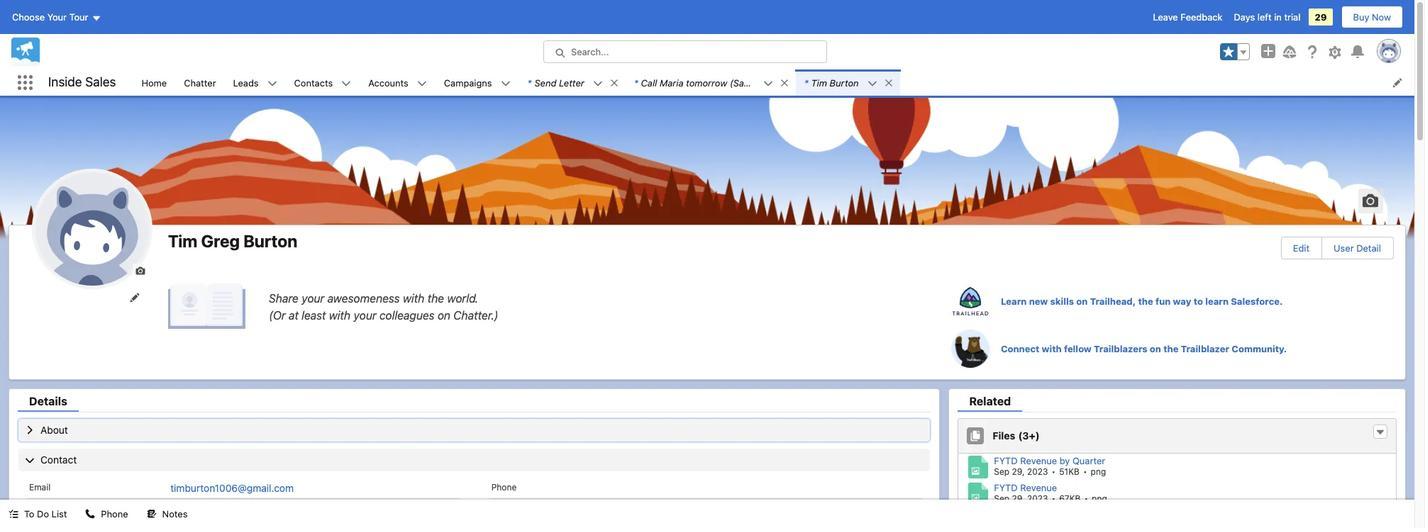 Task type: vqa. For each thing, say whether or not it's contained in the screenshot.
(Or
yes



Task type: describe. For each thing, give the bounding box(es) containing it.
tomorrow
[[686, 77, 727, 88]]

community.
[[1232, 343, 1287, 354]]

learn
[[1206, 296, 1229, 307]]

1 horizontal spatial tim
[[811, 77, 827, 88]]

trailblazers
[[1094, 343, 1148, 354]]

51
[[1059, 467, 1069, 478]]

chatter link
[[175, 70, 225, 96]]

on inside share your awesomeness with the world. (or at least with your colleagues on chatter.)
[[438, 309, 451, 322]]

in
[[1274, 11, 1282, 23]]

revenue for fytd revenue
[[1021, 483, 1057, 494]]

trailblazer
[[1181, 343, 1230, 354]]

quarter
[[1073, 456, 1106, 467]]

fun
[[1156, 296, 1171, 307]]

details link
[[18, 395, 79, 412]]

67 kb
[[1059, 494, 1081, 505]]

fytd revenue
[[994, 483, 1057, 494]]

list containing home
[[133, 70, 1415, 96]]

accounts
[[368, 77, 409, 88]]

least
[[302, 309, 326, 322]]

days
[[1234, 11, 1255, 23]]

edit
[[1293, 243, 1310, 254]]

to
[[1194, 296, 1203, 307]]

learn new skills on trailhead, the fun way to learn salesforce. link
[[951, 282, 1406, 321]]

the inside share your awesomeness with the world. (or at least with your colleagues on chatter.)
[[428, 292, 444, 305]]

* call maria tomorrow (sample)
[[634, 77, 769, 88]]

buy now button
[[1341, 6, 1403, 28]]

0 horizontal spatial with
[[329, 309, 351, 322]]

by
[[1060, 456, 1070, 467]]

inside sales
[[48, 75, 116, 90]]

fellow
[[1064, 343, 1092, 354]]

leads list item
[[225, 70, 286, 96]]

* for * call maria tomorrow (sample)
[[634, 77, 638, 88]]

inside
[[48, 75, 82, 90]]

details
[[29, 395, 67, 408]]

buy now
[[1353, 11, 1391, 23]]

contacts
[[294, 77, 333, 88]]

burton for * tim burton
[[830, 77, 859, 88]]

the for connect
[[1164, 343, 1179, 354]]

to do list
[[24, 509, 67, 520]]

mobile
[[29, 504, 56, 514]]

fytd revenue by quarter
[[994, 456, 1106, 467]]

1 list item from the left
[[519, 70, 626, 96]]

leave
[[1153, 11, 1178, 23]]

do
[[37, 509, 49, 520]]

(sample)
[[730, 77, 769, 88]]

contact
[[40, 454, 77, 466]]

edit button
[[1282, 238, 1321, 259]]

sales
[[85, 75, 116, 90]]

sep 29, 2023 for fytd revenue
[[994, 494, 1048, 505]]

skills
[[1051, 296, 1074, 307]]

leave feedback
[[1153, 11, 1223, 23]]

phone inside button
[[101, 509, 128, 520]]

awesomeness
[[328, 292, 400, 305]]

detail
[[1357, 243, 1381, 254]]

choose your tour button
[[11, 6, 102, 28]]

* send letter
[[528, 77, 584, 88]]

search... button
[[544, 40, 827, 63]]

2 vertical spatial on
[[1150, 343, 1162, 354]]

* tim burton
[[804, 77, 859, 88]]

campaigns link
[[436, 70, 501, 96]]

choose your tour
[[12, 11, 88, 23]]

colleagues
[[380, 309, 435, 322]]

accounts list item
[[360, 70, 436, 96]]

campaigns list item
[[436, 70, 519, 96]]

burton for tim greg burton
[[243, 231, 297, 251]]

leads
[[233, 77, 259, 88]]

home link
[[133, 70, 175, 96]]

0 vertical spatial text default image
[[763, 79, 773, 89]]

related
[[969, 395, 1011, 408]]

trailhead,
[[1090, 296, 1136, 307]]

tour
[[69, 11, 88, 23]]

kb for fytd revenue by quarter
[[1069, 467, 1080, 478]]

feedback
[[1181, 11, 1223, 23]]

contact button
[[18, 449, 930, 472]]



Task type: locate. For each thing, give the bounding box(es) containing it.
* left "call"
[[634, 77, 638, 88]]

png right 51 kb
[[1091, 467, 1106, 478]]

2023
[[1027, 467, 1048, 478], [1027, 494, 1048, 505]]

1 horizontal spatial burton
[[830, 77, 859, 88]]

3 list item from the left
[[796, 70, 900, 96]]

1 sep from the top
[[994, 467, 1010, 478]]

2 sep 29, 2023 from the top
[[994, 494, 1048, 505]]

29,
[[1012, 467, 1025, 478], [1012, 494, 1025, 505]]

call
[[641, 77, 657, 88]]

29, for fytd revenue by quarter
[[1012, 467, 1025, 478]]

home
[[142, 77, 167, 88]]

1 horizontal spatial text default image
[[763, 79, 773, 89]]

text default image inside leads list item
[[267, 79, 277, 89]]

way
[[1173, 296, 1192, 307]]

kb
[[1069, 467, 1080, 478], [1070, 494, 1081, 505]]

2 list item from the left
[[626, 70, 796, 96]]

1 vertical spatial revenue
[[1021, 483, 1057, 494]]

learn
[[1001, 296, 1027, 307]]

burton inside "list item"
[[830, 77, 859, 88]]

contacts list item
[[286, 70, 360, 96]]

burton
[[830, 77, 859, 88], [243, 231, 297, 251]]

*
[[528, 77, 532, 88], [634, 77, 638, 88], [804, 77, 809, 88]]

related link
[[958, 395, 1023, 412]]

67
[[1059, 494, 1070, 505]]

chatter
[[184, 77, 216, 88]]

on down world.
[[438, 309, 451, 322]]

the for learn
[[1138, 296, 1153, 307]]

0 horizontal spatial the
[[428, 292, 444, 305]]

fytd down files
[[994, 456, 1018, 467]]

0 vertical spatial with
[[403, 292, 425, 305]]

2 revenue from the top
[[1021, 483, 1057, 494]]

revenue for fytd revenue by quarter
[[1021, 456, 1057, 467]]

51 kb
[[1059, 467, 1080, 478]]

connect with fellow trailblazers on the trailblazer community. link
[[951, 329, 1406, 368]]

letter
[[559, 77, 584, 88]]

connect with fellow trailblazers on the trailblazer community.
[[1001, 343, 1287, 354]]

0 vertical spatial 2023
[[1027, 467, 1048, 478]]

phone left notes button
[[101, 509, 128, 520]]

2 horizontal spatial on
[[1150, 343, 1162, 354]]

text default image right tomorrow
[[763, 79, 773, 89]]

29, for fytd revenue
[[1012, 494, 1025, 505]]

1 * from the left
[[528, 77, 532, 88]]

1 29, from the top
[[1012, 467, 1025, 478]]

text default image
[[763, 79, 773, 89], [85, 510, 95, 520]]

1 fytd from the top
[[994, 456, 1018, 467]]

to do list button
[[0, 500, 75, 529]]

edit about me image
[[168, 284, 246, 330]]

* right (sample)
[[804, 77, 809, 88]]

(3+)
[[1019, 430, 1040, 442]]

png right 67 kb
[[1092, 494, 1107, 505]]

campaigns
[[444, 77, 492, 88]]

0 horizontal spatial *
[[528, 77, 532, 88]]

0 horizontal spatial phone
[[101, 509, 128, 520]]

user
[[1334, 243, 1354, 254]]

1 horizontal spatial the
[[1138, 296, 1153, 307]]

with left fellow
[[1042, 343, 1062, 354]]

2 fytd from the top
[[994, 483, 1018, 494]]

greg
[[201, 231, 240, 251]]

notes button
[[138, 500, 196, 529]]

0 horizontal spatial burton
[[243, 231, 297, 251]]

1 horizontal spatial on
[[1077, 296, 1088, 307]]

revenue left the by
[[1021, 456, 1057, 467]]

sep up fytd revenue
[[994, 467, 1010, 478]]

0 vertical spatial your
[[302, 292, 325, 305]]

0 vertical spatial sep 29, 2023
[[994, 467, 1048, 478]]

email
[[29, 483, 51, 493]]

2 2023 from the top
[[1027, 494, 1048, 505]]

0 vertical spatial revenue
[[1021, 456, 1057, 467]]

0 horizontal spatial text default image
[[85, 510, 95, 520]]

your down awesomeness
[[354, 309, 377, 322]]

3 * from the left
[[804, 77, 809, 88]]

sep 29, 2023 left 67
[[994, 494, 1048, 505]]

png for fytd revenue by quarter
[[1091, 467, 1106, 478]]

0 vertical spatial png
[[1091, 467, 1106, 478]]

0 vertical spatial kb
[[1069, 467, 1080, 478]]

sep 29, 2023 up fytd revenue
[[994, 467, 1048, 478]]

png for fytd revenue
[[1092, 494, 1107, 505]]

1 sep 29, 2023 from the top
[[994, 467, 1048, 478]]

2023 for fytd revenue by quarter
[[1027, 467, 1048, 478]]

salesforce.
[[1231, 296, 1283, 307]]

1 vertical spatial with
[[329, 309, 351, 322]]

the inside the learn new skills on trailhead, the fun way to learn salesforce. link
[[1138, 296, 1153, 307]]

fytd down fytd revenue by quarter
[[994, 483, 1018, 494]]

1 vertical spatial png
[[1092, 494, 1107, 505]]

text default image
[[609, 78, 619, 88], [780, 78, 790, 88], [884, 78, 894, 88], [267, 79, 277, 89], [868, 79, 877, 89], [1376, 428, 1386, 438], [9, 510, 18, 520], [147, 510, 157, 520]]

with up colleagues
[[403, 292, 425, 305]]

0 vertical spatial burton
[[830, 77, 859, 88]]

1 revenue from the top
[[1021, 456, 1057, 467]]

fytd for fytd revenue by quarter
[[994, 456, 1018, 467]]

on right trailblazers on the bottom right of page
[[1150, 343, 1162, 354]]

text default image inside to do list button
[[9, 510, 18, 520]]

sep 29, 2023 for fytd revenue by quarter
[[994, 467, 1048, 478]]

about button
[[18, 419, 930, 442]]

0 vertical spatial tim
[[811, 77, 827, 88]]

1 vertical spatial phone
[[101, 509, 128, 520]]

1 vertical spatial sep 29, 2023
[[994, 494, 1048, 505]]

share
[[269, 292, 299, 305]]

0 vertical spatial on
[[1077, 296, 1088, 307]]

tim right (sample)
[[811, 77, 827, 88]]

1 vertical spatial tim
[[168, 231, 198, 251]]

2 sep from the top
[[994, 494, 1010, 505]]

list
[[52, 509, 67, 520]]

world.
[[447, 292, 479, 305]]

timburton1006@gmail.com
[[170, 483, 294, 495]]

revenue
[[1021, 456, 1057, 467], [1021, 483, 1057, 494]]

contacts link
[[286, 70, 342, 96]]

0 horizontal spatial your
[[302, 292, 325, 305]]

leads link
[[225, 70, 267, 96]]

29, left 67
[[1012, 494, 1025, 505]]

the left trailblazer
[[1164, 343, 1179, 354]]

1 horizontal spatial with
[[403, 292, 425, 305]]

0 vertical spatial sep
[[994, 467, 1010, 478]]

2 29, from the top
[[1012, 494, 1025, 505]]

29, up fytd revenue
[[1012, 467, 1025, 478]]

2 horizontal spatial with
[[1042, 343, 1062, 354]]

1 vertical spatial text default image
[[85, 510, 95, 520]]

tim greg burton
[[168, 231, 297, 251]]

the inside connect with fellow trailblazers on the trailblazer community. link
[[1164, 343, 1179, 354]]

0 vertical spatial fytd
[[994, 456, 1018, 467]]

1 horizontal spatial *
[[634, 77, 638, 88]]

text default image inside notes button
[[147, 510, 157, 520]]

list item
[[519, 70, 626, 96], [626, 70, 796, 96], [796, 70, 900, 96]]

learn new skills on trailhead, the fun way to learn salesforce.
[[1001, 296, 1283, 307]]

sep down fytd revenue by quarter
[[994, 494, 1010, 505]]

on right 'skills' at the right of page
[[1077, 296, 1088, 307]]

png
[[1091, 467, 1106, 478], [1092, 494, 1107, 505]]

your
[[47, 11, 67, 23]]

2 vertical spatial with
[[1042, 343, 1062, 354]]

leave feedback link
[[1153, 11, 1223, 23]]

text default image right the list
[[85, 510, 95, 520]]

2023 up fytd revenue
[[1027, 467, 1048, 478]]

sep for fytd revenue by quarter
[[994, 467, 1010, 478]]

1 horizontal spatial phone
[[491, 483, 517, 493]]

2 horizontal spatial the
[[1164, 343, 1179, 354]]

tim left greg
[[168, 231, 198, 251]]

sep 29, 2023
[[994, 467, 1048, 478], [994, 494, 1048, 505]]

(or
[[269, 309, 286, 322]]

1 vertical spatial kb
[[1070, 494, 1081, 505]]

revenue left 67
[[1021, 483, 1057, 494]]

fytd for fytd revenue
[[994, 483, 1018, 494]]

* left send
[[528, 77, 532, 88]]

the left fun
[[1138, 296, 1153, 307]]

user detail
[[1334, 243, 1381, 254]]

1 vertical spatial sep
[[994, 494, 1010, 505]]

your
[[302, 292, 325, 305], [354, 309, 377, 322]]

2023 for fytd revenue
[[1027, 494, 1048, 505]]

1 horizontal spatial your
[[354, 309, 377, 322]]

2 * from the left
[[634, 77, 638, 88]]

0 horizontal spatial tim
[[168, 231, 198, 251]]

accounts link
[[360, 70, 417, 96]]

kb for fytd revenue
[[1070, 494, 1081, 505]]

0 vertical spatial phone
[[491, 483, 517, 493]]

1 vertical spatial 2023
[[1027, 494, 1048, 505]]

phone
[[491, 483, 517, 493], [101, 509, 128, 520]]

notes
[[162, 509, 188, 520]]

phone down contact dropdown button
[[491, 483, 517, 493]]

phone button
[[77, 500, 137, 529]]

0 vertical spatial 29,
[[1012, 467, 1025, 478]]

at
[[289, 309, 299, 322]]

with right least
[[329, 309, 351, 322]]

search...
[[571, 46, 609, 57]]

trial
[[1285, 11, 1301, 23]]

about
[[40, 424, 68, 436]]

to
[[24, 509, 34, 520]]

1 2023 from the top
[[1027, 467, 1048, 478]]

files
[[993, 430, 1016, 442]]

29
[[1315, 11, 1327, 23]]

* for * send letter
[[528, 77, 532, 88]]

sep for fytd revenue
[[994, 494, 1010, 505]]

1 vertical spatial burton
[[243, 231, 297, 251]]

1 vertical spatial your
[[354, 309, 377, 322]]

timburton1006@gmail.com link
[[170, 483, 294, 495]]

2 horizontal spatial *
[[804, 77, 809, 88]]

text default image inside the phone button
[[85, 510, 95, 520]]

left
[[1258, 11, 1272, 23]]

share your awesomeness with the world. (or at least with your colleagues on chatter.)
[[269, 292, 499, 322]]

files (3+)
[[993, 430, 1040, 442]]

1 vertical spatial on
[[438, 309, 451, 322]]

1 vertical spatial fytd
[[994, 483, 1018, 494]]

your up least
[[302, 292, 325, 305]]

the left world.
[[428, 292, 444, 305]]

new
[[1029, 296, 1048, 307]]

list
[[133, 70, 1415, 96]]

2023 left 67
[[1027, 494, 1048, 505]]

now
[[1372, 11, 1391, 23]]

buy
[[1353, 11, 1370, 23]]

chatter.)
[[454, 309, 499, 322]]

on
[[1077, 296, 1088, 307], [438, 309, 451, 322], [1150, 343, 1162, 354]]

group
[[1220, 43, 1250, 60]]

1 vertical spatial 29,
[[1012, 494, 1025, 505]]

sep
[[994, 467, 1010, 478], [994, 494, 1010, 505]]

* for * tim burton
[[804, 77, 809, 88]]

tim
[[811, 77, 827, 88], [168, 231, 198, 251]]

choose
[[12, 11, 45, 23]]

0 horizontal spatial on
[[438, 309, 451, 322]]



